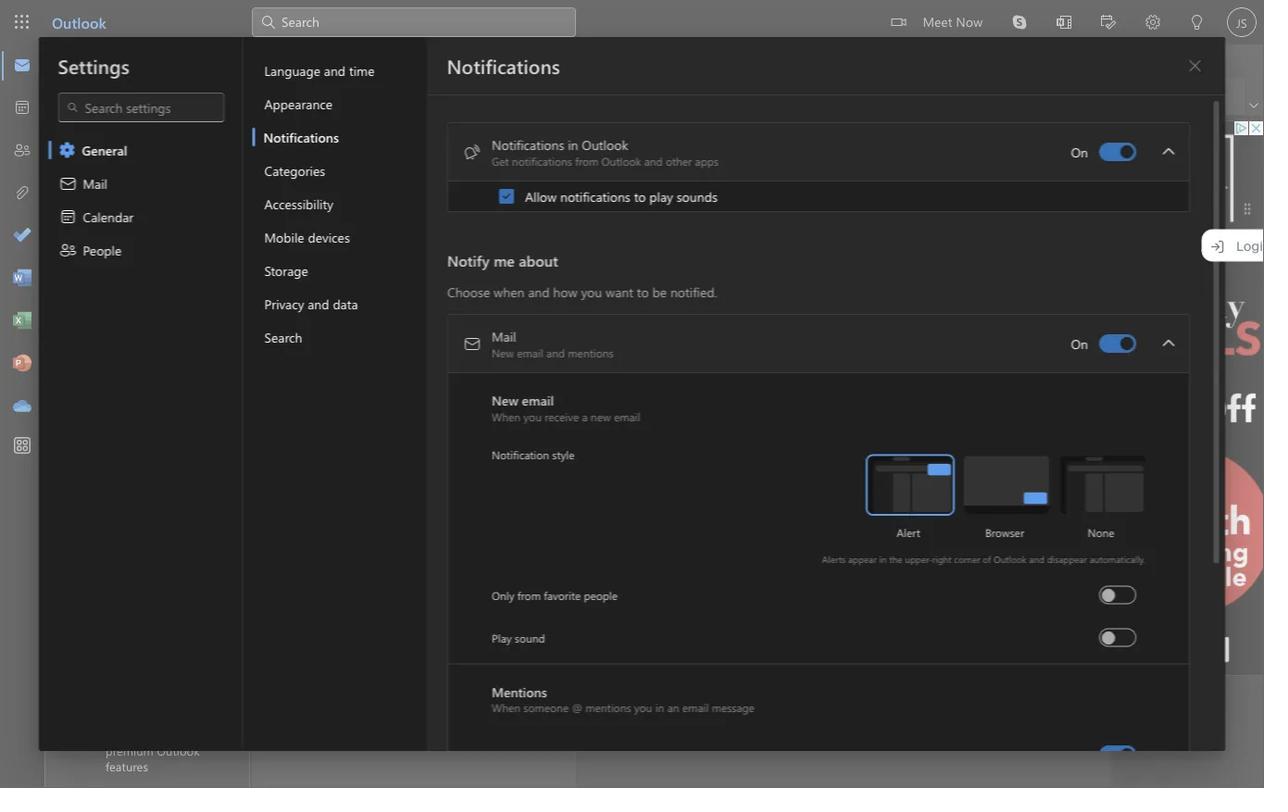 Task type: describe. For each thing, give the bounding box(es) containing it.

[[85, 134, 100, 149]]

notifications tab panel
[[428, 37, 1225, 788]]


[[66, 101, 79, 114]]

sound
[[514, 630, 545, 645]]

 button
[[532, 133, 561, 159]]

started
[[287, 260, 329, 277]]


[[270, 300, 289, 319]]

word image
[[13, 269, 31, 288]]

notifications in outlook get notifications from outlook and other apps
[[491, 136, 718, 168]]

accessibility
[[264, 195, 333, 212]]


[[270, 337, 289, 356]]

view
[[88, 87, 115, 104]]

mail new email and mentions
[[491, 328, 613, 360]]

sounds
[[676, 188, 717, 205]]

m
[[286, 183, 298, 200]]

 for  mail
[[59, 174, 77, 193]]

all done for the day enjoy your empty inbox.
[[345, 695, 483, 736]]

empty
[[409, 719, 445, 736]]

mobile devices
[[264, 228, 350, 245]]

 button for 
[[1153, 137, 1183, 167]]

your inside you're going places. take outlook with you for free. scan the qr code with your phone camera to download outlook mobile
[[771, 514, 797, 531]]

help
[[226, 50, 252, 67]]

products
[[502, 192, 554, 209]]

mentions when someone @ mentions you in an email message
[[491, 683, 754, 715]]

microsoft
[[369, 522, 423, 539]]

you inside you're going places. take outlook with you for free. scan the qr code with your phone camera to download outlook mobile
[[924, 488, 946, 505]]

0 horizontal spatial from
[[517, 588, 540, 603]]

0
[[300, 300, 307, 317]]

scan
[[638, 514, 665, 531]]

play
[[491, 630, 511, 645]]

none
[[1087, 525, 1114, 540]]

complete
[[336, 300, 389, 317]]

style
[[552, 447, 574, 462]]

premium outlook features button
[[67, 700, 250, 788]]

to do image
[[13, 227, 31, 245]]

message
[[711, 700, 754, 715]]

0 horizontal spatial with
[[743, 514, 768, 531]]

inbox
[[317, 133, 355, 153]]

mobile devices button
[[252, 220, 427, 254]]

meet
[[923, 13, 952, 30]]

storage button
[[252, 254, 427, 287]]

day
[[451, 695, 472, 712]]

favorite
[[543, 588, 580, 603]]

choose for choose your look
[[300, 337, 343, 354]]

me
[[493, 250, 514, 270]]

the for alerts appear in the upper-right corner of outlook and disappear automatically.
[[889, 553, 902, 566]]

csm
[[315, 192, 342, 209]]

your inside all done for the day enjoy your empty inbox.
[[380, 719, 405, 736]]

from inside notifications in outlook get notifications from outlook and other apps
[[575, 153, 598, 168]]

how
[[553, 283, 577, 300]]

for inside all done for the day enjoy your empty inbox.
[[408, 695, 425, 712]]

someone
[[523, 700, 568, 715]]

 button
[[55, 45, 92, 77]]

calendar
[[83, 208, 133, 225]]

 button
[[544, 254, 574, 283]]

email right 'new'
[[613, 409, 640, 424]]

other
[[665, 153, 692, 168]]

calendar image
[[13, 99, 31, 118]]

done
[[374, 695, 404, 712]]

0 of 6 complete
[[300, 300, 389, 317]]

notifications element
[[447, 108, 1189, 788]]


[[891, 15, 906, 30]]

camera
[[841, 514, 882, 531]]

and inside notifications in outlook get notifications from outlook and other apps
[[644, 153, 662, 168]]

notification
[[491, 447, 549, 462]]

outlook inside premium outlook features
[[157, 742, 200, 759]]

data
[[333, 295, 358, 312]]

categories
[[264, 162, 325, 179]]

-
[[415, 192, 421, 209]]

and inside button
[[308, 295, 329, 312]]

to inside you're going places. take outlook with you for free. scan the qr code with your phone camera to download outlook mobile
[[886, 514, 898, 531]]

and left disappear
[[1029, 553, 1044, 566]]

time
[[349, 62, 375, 79]]

email inside the mail new email and mentions
[[516, 345, 543, 360]]

you inside new email when you receive a new email
[[523, 409, 541, 424]]

apps
[[695, 153, 718, 168]]

receive
[[544, 409, 578, 424]]

the for all done for the day enjoy your empty inbox.
[[429, 695, 448, 712]]

language and time
[[264, 62, 375, 79]]

search button
[[252, 320, 427, 354]]

outlook inside outlook banner
[[52, 12, 106, 32]]

in inside notifications in outlook get notifications from outlook and other apps
[[567, 136, 578, 153]]

an
[[667, 700, 679, 715]]

storage
[[264, 262, 308, 279]]

you right how
[[581, 283, 602, 300]]

application containing settings
[[0, 0, 1264, 788]]

when inside new email when you receive a new email
[[491, 409, 520, 424]]

365
[[426, 522, 447, 539]]

sent
[[135, 208, 161, 225]]

favorites tree item
[[67, 124, 216, 161]]

get inside "message list" section
[[263, 260, 284, 277]]

 tree item
[[67, 198, 216, 235]]


[[59, 241, 77, 259]]

mentions for mail
[[567, 345, 613, 360]]

mail inside  mail
[[83, 175, 107, 192]]

privacy and data button
[[252, 287, 427, 320]]

new inside new email when you receive a new email
[[491, 392, 518, 409]]

corner
[[954, 553, 980, 566]]

deck
[[383, 192, 412, 209]]

dialog containing settings
[[0, 0, 1264, 788]]

to left 'play'
[[634, 188, 645, 205]]

appearance
[[264, 95, 333, 112]]

general
[[82, 141, 127, 158]]

only from favorite people
[[491, 588, 617, 603]]

play sound
[[491, 630, 545, 645]]


[[59, 207, 77, 226]]

inbox.
[[448, 719, 483, 736]]

notify
[[447, 250, 489, 270]]

you're going places. take outlook with you for free. scan the qr code with your phone camera to download outlook mobile
[[638, 488, 1051, 531]]

layout group
[[298, 78, 481, 111]]

and inside 'button'
[[324, 62, 346, 79]]

 for 
[[1159, 334, 1177, 353]]


[[63, 51, 83, 71]]

about
[[518, 250, 558, 270]]

 for 
[[463, 334, 481, 353]]

features
[[106, 758, 148, 774]]

files image
[[13, 184, 31, 203]]

csm metal deck - high quality products
[[315, 192, 554, 209]]

6
[[326, 300, 333, 317]]

metal
[[345, 192, 379, 209]]



Task type: locate. For each thing, give the bounding box(es) containing it.
choose inside notifications 'element'
[[447, 283, 490, 300]]

0 horizontal spatial the
[[429, 695, 448, 712]]

0 vertical spatial the
[[669, 514, 687, 531]]

1 vertical spatial with
[[743, 514, 768, 531]]

1 vertical spatial 
[[463, 334, 481, 353]]

1 vertical spatial mail
[[491, 328, 516, 345]]

document containing settings
[[0, 0, 1264, 788]]

1 horizontal spatial mail
[[491, 328, 516, 345]]

look
[[376, 337, 400, 354]]

0 vertical spatial  button
[[1153, 137, 1183, 167]]

of right corner
[[982, 553, 991, 566]]

and inside the mail new email and mentions
[[546, 345, 564, 360]]

metaldecking.com image
[[277, 177, 307, 207]]

1 new from the top
[[491, 345, 513, 360]]

email left a
[[521, 392, 553, 409]]

with
[[895, 488, 920, 505], [743, 514, 768, 531]]

get started
[[263, 260, 329, 277]]

1  button from the top
[[1153, 137, 1183, 167]]

new up notification
[[491, 392, 518, 409]]

notifications up ad
[[491, 136, 564, 153]]

to right camera
[[886, 514, 898, 531]]

mentions inside the mail new email and mentions
[[567, 345, 613, 360]]

0 horizontal spatial of
[[311, 300, 322, 317]]

powerpoint image
[[13, 355, 31, 373]]

show in notifications pane
[[491, 748, 620, 762]]

1 horizontal spatial from
[[575, 153, 598, 168]]

people
[[83, 241, 122, 258]]

and up new email when you receive a new email
[[546, 345, 564, 360]]

choose
[[447, 283, 490, 300], [300, 337, 343, 354]]

for up empty
[[408, 695, 425, 712]]

1 vertical spatial your
[[771, 514, 797, 531]]

get inside notifications in outlook get notifications from outlook and other apps
[[491, 153, 508, 168]]

the inside you're going places. take outlook with you for free. scan the qr code with your phone camera to download outlook mobile
[[669, 514, 687, 531]]

1 vertical spatial the
[[889, 553, 902, 566]]

the inside notifications 'element'
[[889, 553, 902, 566]]

mobile
[[1011, 514, 1051, 531]]

for left free.
[[949, 488, 966, 505]]

in right show
[[521, 748, 530, 762]]

dialog
[[0, 0, 1264, 788]]

of inside notifications 'element'
[[982, 553, 991, 566]]

1 vertical spatial of
[[982, 553, 991, 566]]

1 horizontal spatial the
[[669, 514, 687, 531]]

1 vertical spatial get
[[263, 260, 284, 277]]

the inside all done for the day enjoy your empty inbox.
[[429, 695, 448, 712]]

settings
[[58, 53, 129, 79]]

0 vertical spatial notifications
[[511, 153, 572, 168]]

browser
[[985, 525, 1024, 540]]

language and time button
[[252, 54, 427, 87]]

0 vertical spatial with
[[895, 488, 920, 505]]

from
[[575, 153, 598, 168], [517, 588, 540, 603]]

 button
[[1153, 137, 1183, 167], [1153, 329, 1183, 358]]

mail down when
[[491, 328, 516, 345]]

notifications heading
[[447, 53, 560, 79]]


[[109, 244, 128, 263]]

mail image
[[13, 56, 31, 75]]

email inside "mentions when someone @ mentions you in an email message"
[[682, 700, 708, 715]]

places.
[[771, 488, 810, 505]]

in right appear
[[879, 553, 886, 566]]

devices
[[308, 228, 350, 245]]

when left someone
[[491, 700, 520, 715]]

0 vertical spatial for
[[949, 488, 966, 505]]

application
[[0, 0, 1264, 788]]

qr
[[691, 514, 708, 531]]

Search settings search field
[[79, 98, 205, 117]]

from right ''
[[575, 153, 598, 168]]

your down places.
[[771, 514, 797, 531]]

1 vertical spatial 
[[1159, 334, 1177, 353]]

new inside the mail new email and mentions
[[491, 345, 513, 360]]

to left be
[[636, 283, 648, 300]]

mentions
[[567, 345, 613, 360], [585, 700, 631, 715]]

and left time
[[324, 62, 346, 79]]

get up ad
[[491, 153, 508, 168]]

notifications inside button
[[263, 128, 339, 145]]

and left how
[[528, 283, 549, 300]]

mentions up new email when you receive a new email
[[567, 345, 613, 360]]

 people
[[59, 241, 122, 259]]

with up download
[[895, 488, 920, 505]]

choose for choose when and how you want to be notified.
[[447, 283, 490, 300]]


[[537, 138, 556, 156]]

2 vertical spatial notifications
[[533, 748, 593, 762]]

when
[[493, 283, 524, 300]]

of inside "message list" section
[[311, 300, 322, 317]]

notifications inside notifications in outlook get notifications from outlook and other apps
[[491, 136, 564, 153]]

0 horizontal spatial your
[[346, 337, 372, 354]]

 button for 
[[1153, 329, 1183, 358]]

1 horizontal spatial for
[[949, 488, 966, 505]]

favorites tree
[[67, 117, 216, 309]]

@
[[571, 700, 582, 715]]

more apps image
[[13, 437, 31, 456]]

items
[[164, 208, 195, 225]]

people image
[[13, 142, 31, 160]]

get down mobile at the top of page
[[263, 260, 284, 277]]


[[554, 263, 565, 274]]

your left look
[[346, 337, 372, 354]]

want
[[605, 283, 633, 300]]

mentions right @
[[585, 700, 631, 715]]

tab list containing home
[[92, 44, 267, 73]]

you left receive
[[523, 409, 541, 424]]

0 vertical spatial when
[[491, 409, 520, 424]]

alerts
[[822, 553, 845, 566]]

going
[[733, 488, 767, 505]]

settings heading
[[58, 53, 129, 79]]

2 when from the top
[[491, 700, 520, 715]]

1 vertical spatial mentions
[[585, 700, 631, 715]]

enjoy
[[345, 719, 376, 736]]

in inside "mentions when someone @ mentions you in an email message"
[[655, 700, 664, 715]]

0 vertical spatial new
[[491, 345, 513, 360]]

get
[[491, 153, 508, 168], [263, 260, 284, 277]]

for inside you're going places. take outlook with you for free. scan the qr code with your phone camera to download outlook mobile
[[949, 488, 966, 505]]

mail up  calendar
[[83, 175, 107, 192]]

1 vertical spatial choose
[[300, 337, 343, 354]]


[[58, 141, 76, 159]]

all
[[355, 695, 371, 712]]

 button
[[1180, 51, 1210, 81]]

 inside settings tab list
[[59, 174, 77, 193]]

take
[[814, 488, 840, 505]]

 inside notifications 'element'
[[463, 334, 481, 353]]

high
[[424, 192, 452, 209]]

 view settings
[[66, 87, 164, 106]]

in left the an
[[655, 700, 664, 715]]

choose when and how you want to be notified.
[[447, 283, 717, 300]]

document
[[0, 0, 1264, 788]]

to
[[634, 188, 645, 205], [636, 283, 648, 300], [886, 514, 898, 531], [353, 522, 365, 539]]

1 vertical spatial when
[[491, 700, 520, 715]]

notifications up  button
[[447, 53, 560, 79]]

when inside "mentions when someone @ mentions you in an email message"
[[491, 700, 520, 715]]

0 vertical spatial 
[[1159, 143, 1177, 161]]

0 vertical spatial mentions
[[567, 345, 613, 360]]

in right  button
[[567, 136, 578, 153]]

0 horizontal spatial get
[[263, 260, 284, 277]]

1 horizontal spatial choose
[[447, 283, 490, 300]]

0 horizontal spatial choose
[[300, 337, 343, 354]]

metaldecking.com
[[315, 174, 423, 191]]

1 vertical spatial  button
[[1153, 329, 1183, 358]]

new down when
[[491, 345, 513, 360]]

categories button
[[252, 154, 427, 187]]

to inside "message list" section
[[353, 522, 365, 539]]

from right only
[[517, 588, 540, 603]]

alerts appear in the upper-right corner of outlook and disappear automatically.
[[822, 553, 1145, 566]]

2 horizontal spatial your
[[771, 514, 797, 531]]

choose your look
[[300, 337, 400, 354]]

settings tab list
[[39, 37, 243, 751]]

2  button from the top
[[1153, 329, 1183, 358]]

 up ''
[[59, 174, 77, 193]]

upgrade
[[300, 522, 350, 539]]

search
[[264, 328, 302, 345]]

premium outlook features
[[106, 742, 200, 774]]

email down when
[[516, 345, 543, 360]]

the
[[669, 514, 687, 531], [889, 553, 902, 566], [429, 695, 448, 712]]

0 vertical spatial 
[[59, 174, 77, 193]]

message list section
[[252, 119, 576, 787]]

choose down the 6
[[300, 337, 343, 354]]

 for 
[[1159, 143, 1177, 161]]

0 vertical spatial choose
[[447, 283, 490, 300]]

notifications down appearance
[[263, 128, 339, 145]]

quality
[[456, 192, 498, 209]]

home
[[106, 50, 141, 67]]

mobile
[[264, 228, 304, 245]]

2 new from the top
[[491, 392, 518, 409]]

tab list
[[92, 44, 267, 73]]

notification style
[[491, 447, 574, 462]]

mail inside the mail new email and mentions
[[491, 328, 516, 345]]

to right 'upgrade'
[[353, 522, 365, 539]]

allow
[[525, 188, 556, 205]]

email
[[516, 345, 543, 360], [521, 392, 553, 409], [613, 409, 640, 424], [682, 700, 708, 715]]

1 horizontal spatial of
[[982, 553, 991, 566]]

automatically.
[[1089, 553, 1145, 566]]

notifications inside notifications in outlook get notifications from outlook and other apps
[[511, 153, 572, 168]]

0 horizontal spatial mail
[[83, 175, 107, 192]]

notifications left pane
[[533, 748, 593, 762]]

0 vertical spatial from
[[575, 153, 598, 168]]

1 horizontal spatial your
[[380, 719, 405, 736]]

upper-
[[904, 553, 932, 566]]

download
[[901, 514, 958, 531]]

accessibility button
[[252, 187, 427, 220]]

of right 0
[[311, 300, 322, 317]]

when up notification
[[491, 409, 520, 424]]

2 vertical spatial your
[[380, 719, 405, 736]]

meet now
[[923, 13, 983, 30]]

1 vertical spatial for
[[408, 695, 425, 712]]

email right the an
[[682, 700, 708, 715]]

pane
[[596, 748, 620, 762]]


[[109, 207, 128, 226]]

notified.
[[670, 283, 717, 300]]

appearance button
[[252, 87, 427, 120]]

alert
[[896, 525, 920, 540]]

1  from the top
[[1159, 143, 1177, 161]]

1 vertical spatial from
[[517, 588, 540, 603]]

and left other
[[644, 153, 662, 168]]

2 vertical spatial the
[[429, 695, 448, 712]]

new email when you receive a new email
[[491, 392, 640, 424]]

the left the day
[[429, 695, 448, 712]]

1 vertical spatial notifications
[[560, 188, 630, 205]]

code
[[712, 514, 740, 531]]

you left the an
[[634, 700, 652, 715]]

2 horizontal spatial the
[[889, 553, 902, 566]]

0 vertical spatial mail
[[83, 175, 107, 192]]

home button
[[92, 44, 155, 73]]

notifications down notifications in outlook get notifications from outlook and other apps
[[560, 188, 630, 205]]

choose inside "message list" section
[[300, 337, 343, 354]]

left-rail-appbar navigation
[[4, 44, 41, 428]]

the left the qr
[[669, 514, 687, 531]]

1 horizontal spatial get
[[491, 153, 508, 168]]

allow notifications to play sounds
[[525, 188, 717, 205]]

premium
[[106, 742, 153, 759]]

onedrive image
[[13, 397, 31, 416]]

outlook banner
[[0, 0, 1264, 44]]

you up download
[[924, 488, 946, 505]]

when
[[491, 409, 520, 424], [491, 700, 520, 715]]

 mail
[[59, 174, 107, 193]]

and right 0
[[308, 295, 329, 312]]


[[1188, 58, 1202, 73]]

1 vertical spatial new
[[491, 392, 518, 409]]

mentions for mentions
[[585, 700, 631, 715]]

appear
[[848, 553, 876, 566]]

with down going
[[743, 514, 768, 531]]

excel image
[[13, 312, 31, 331]]

mentions inside "mentions when someone @ mentions you in an email message"
[[585, 700, 631, 715]]

the left upper-
[[889, 553, 902, 566]]

0 vertical spatial your
[[346, 337, 372, 354]]

1 when from the top
[[491, 409, 520, 424]]

1 horizontal spatial with
[[895, 488, 920, 505]]

0 vertical spatial of
[[311, 300, 322, 317]]

1 horizontal spatial 
[[463, 334, 481, 353]]

choose down notify
[[447, 283, 490, 300]]

 left the mail new email and mentions
[[463, 334, 481, 353]]

0 vertical spatial get
[[491, 153, 508, 168]]


[[1159, 143, 1177, 161], [1159, 334, 1177, 353]]

0 horizontal spatial for
[[408, 695, 425, 712]]

be
[[652, 283, 666, 300]]

2  from the top
[[1159, 334, 1177, 353]]

for
[[949, 488, 966, 505], [408, 695, 425, 712]]

notifications up allow
[[511, 153, 572, 168]]

disappear
[[1047, 553, 1087, 566]]

your down done on the bottom of page
[[380, 719, 405, 736]]

0 horizontal spatial 
[[59, 174, 77, 193]]

you inside "mentions when someone @ mentions you in an email message"
[[634, 700, 652, 715]]



Task type: vqa. For each thing, say whether or not it's contained in the screenshot.

yes



